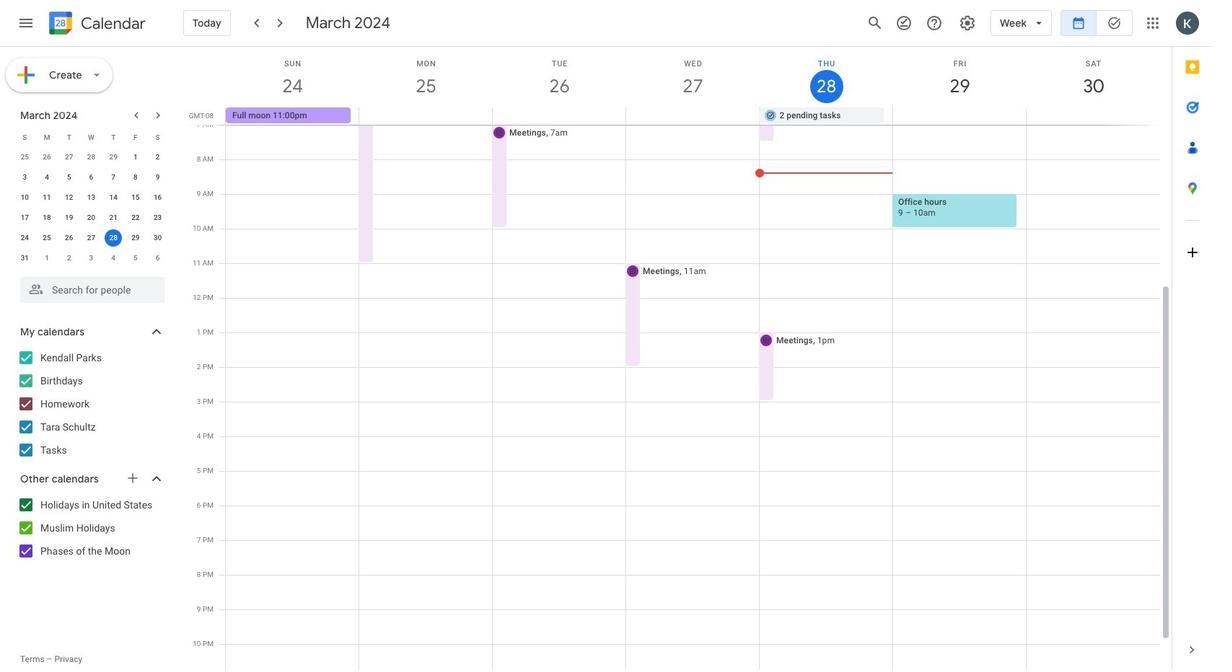 Task type: describe. For each thing, give the bounding box(es) containing it.
19 element
[[60, 209, 78, 227]]

22 element
[[127, 209, 144, 227]]

february 25 element
[[16, 149, 33, 166]]

february 28 element
[[83, 149, 100, 166]]

my calendars list
[[3, 347, 179, 462]]

7 element
[[105, 169, 122, 186]]

30 element
[[149, 230, 166, 247]]

calendar element
[[46, 9, 146, 40]]

add other calendars image
[[126, 471, 140, 486]]

february 26 element
[[38, 149, 56, 166]]

14 element
[[105, 189, 122, 206]]

4 element
[[38, 169, 56, 186]]

12 element
[[60, 189, 78, 206]]

20 element
[[83, 209, 100, 227]]

8 element
[[127, 169, 144, 186]]

10 element
[[16, 189, 33, 206]]

5 element
[[60, 169, 78, 186]]

17 element
[[16, 209, 33, 227]]

april 4 element
[[105, 250, 122, 267]]

april 5 element
[[127, 250, 144, 267]]

cell inside march 2024 grid
[[102, 228, 125, 248]]

april 2 element
[[60, 250, 78, 267]]

24 element
[[16, 230, 33, 247]]

Search for people text field
[[29, 277, 156, 303]]

23 element
[[149, 209, 166, 227]]



Task type: vqa. For each thing, say whether or not it's contained in the screenshot.
February 25 element
yes



Task type: locate. For each thing, give the bounding box(es) containing it.
13 element
[[83, 189, 100, 206]]

27 element
[[83, 230, 100, 247]]

31 element
[[16, 250, 33, 267]]

main drawer image
[[17, 14, 35, 32]]

18 element
[[38, 209, 56, 227]]

tab list
[[1173, 47, 1213, 630]]

heading
[[78, 15, 146, 32]]

None search field
[[0, 271, 179, 303]]

march 2024 grid
[[14, 127, 169, 269]]

cell
[[359, 108, 493, 125], [493, 108, 626, 125], [626, 108, 760, 125], [893, 108, 1027, 125], [1027, 108, 1160, 125], [102, 228, 125, 248]]

29 element
[[127, 230, 144, 247]]

1 element
[[127, 149, 144, 166]]

9 element
[[149, 169, 166, 186]]

26 element
[[60, 230, 78, 247]]

settings menu image
[[959, 14, 977, 32]]

28, today element
[[105, 230, 122, 247]]

february 29 element
[[105, 149, 122, 166]]

other calendars list
[[3, 494, 179, 563]]

april 3 element
[[83, 250, 100, 267]]

11 element
[[38, 189, 56, 206]]

row group
[[14, 147, 169, 269]]

3 element
[[16, 169, 33, 186]]

2 element
[[149, 149, 166, 166]]

6 element
[[83, 169, 100, 186]]

21 element
[[105, 209, 122, 227]]

february 27 element
[[60, 149, 78, 166]]

15 element
[[127, 189, 144, 206]]

april 1 element
[[38, 250, 56, 267]]

16 element
[[149, 189, 166, 206]]

row
[[219, 108, 1172, 125], [14, 127, 169, 147], [14, 147, 169, 167], [14, 167, 169, 188], [14, 188, 169, 208], [14, 208, 169, 228], [14, 228, 169, 248], [14, 248, 169, 269]]

grid
[[185, 47, 1172, 671]]

25 element
[[38, 230, 56, 247]]

april 6 element
[[149, 250, 166, 267]]

heading inside "calendar" element
[[78, 15, 146, 32]]



